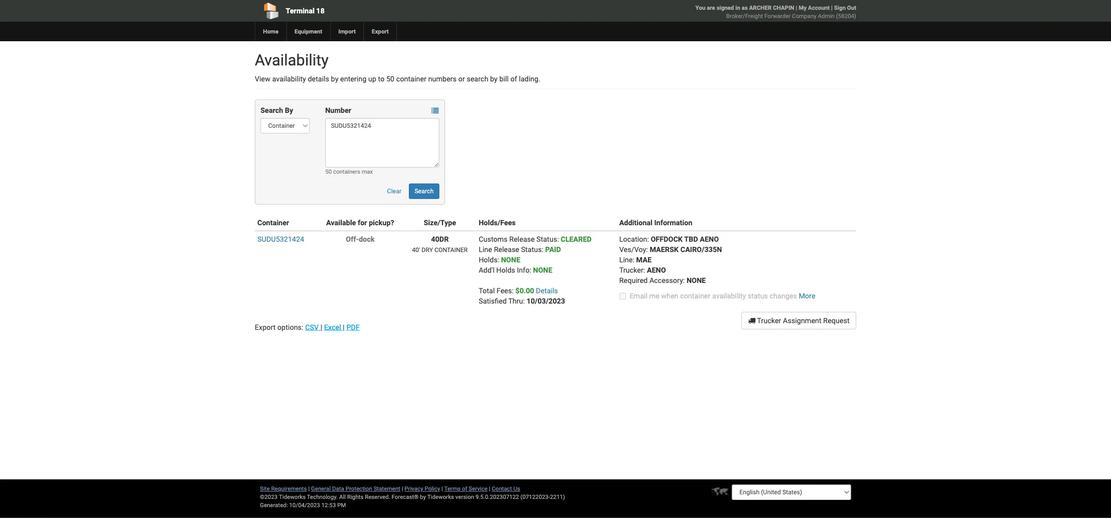 Task type: locate. For each thing, give the bounding box(es) containing it.
by left bill
[[490, 75, 498, 83]]

0 vertical spatial availability
[[272, 75, 306, 83]]

none inside location : offdock tbd aeno ves/voy: maersk cairo/335n line: mae trucker: aeno required accessory : none
[[687, 277, 706, 285]]

| up "forecast®"
[[402, 486, 403, 493]]

us
[[513, 486, 520, 493]]

release down 'customs'
[[494, 246, 519, 254]]

1 vertical spatial availability
[[712, 292, 746, 301]]

1 horizontal spatial none
[[533, 266, 552, 275]]

0 vertical spatial export
[[372, 28, 389, 35]]

: down cairo/335n
[[683, 277, 685, 285]]

search left by
[[260, 106, 283, 115]]

status
[[748, 292, 768, 301]]

availability left status
[[712, 292, 746, 301]]

50 left the containers
[[325, 169, 332, 175]]

1 vertical spatial search
[[415, 188, 434, 195]]

pdf
[[346, 323, 360, 332]]

none right info:
[[533, 266, 552, 275]]

tideworks
[[427, 494, 454, 501]]

contact us link
[[492, 486, 520, 493]]

export left options:
[[255, 323, 276, 332]]

of up version
[[462, 486, 467, 493]]

container right to
[[396, 75, 426, 83]]

50 right to
[[386, 75, 394, 83]]

50
[[386, 75, 394, 83], [325, 169, 332, 175]]

export link
[[364, 22, 397, 41]]

None checkbox
[[619, 293, 626, 300]]

by right details
[[331, 75, 338, 83]]

as
[[742, 4, 748, 11]]

©2023 tideworks
[[260, 494, 306, 501]]

1 horizontal spatial search
[[415, 188, 434, 195]]

container
[[396, 75, 426, 83], [680, 292, 711, 301]]

paid
[[545, 246, 561, 254]]

aeno up accessory at the right
[[647, 266, 666, 275]]

50 containers max
[[325, 169, 373, 175]]

additional information
[[619, 219, 692, 227]]

2211)
[[550, 494, 565, 501]]

changes
[[770, 292, 797, 301]]

container
[[257, 219, 289, 227]]

privacy
[[405, 486, 423, 493]]

1 vertical spatial none
[[533, 266, 552, 275]]

trucker assignment request button
[[742, 312, 856, 330]]

sudu5321424
[[257, 235, 304, 244]]

generated:
[[260, 503, 288, 509]]

| left sign
[[831, 4, 833, 11]]

1 vertical spatial aeno
[[647, 266, 666, 275]]

by
[[285, 106, 293, 115]]

0 vertical spatial search
[[260, 106, 283, 115]]

availability down availability
[[272, 75, 306, 83]]

availability
[[272, 75, 306, 83], [712, 292, 746, 301]]

1 horizontal spatial container
[[680, 292, 711, 301]]

0 horizontal spatial container
[[396, 75, 426, 83]]

Number text field
[[325, 118, 439, 168]]

when
[[661, 292, 679, 301]]

view
[[255, 75, 270, 83]]

aeno up cairo/335n
[[700, 235, 719, 244]]

service
[[469, 486, 488, 493]]

admin
[[818, 13, 835, 19]]

search right clear button
[[415, 188, 434, 195]]

bill
[[499, 75, 509, 83]]

1 horizontal spatial availability
[[712, 292, 746, 301]]

for
[[358, 219, 367, 227]]

details link
[[536, 287, 558, 295]]

accessory
[[650, 277, 683, 285]]

1 horizontal spatial export
[[372, 28, 389, 35]]

cleared
[[561, 235, 592, 244]]

pickup?
[[369, 219, 394, 227]]

my
[[799, 4, 807, 11]]

privacy policy link
[[405, 486, 440, 493]]

import link
[[330, 22, 364, 41]]

0 vertical spatial 50
[[386, 75, 394, 83]]

2 vertical spatial none
[[687, 277, 706, 285]]

0 vertical spatial aeno
[[700, 235, 719, 244]]

1 horizontal spatial aeno
[[700, 235, 719, 244]]

thru:
[[508, 297, 525, 306]]

0 horizontal spatial export
[[255, 323, 276, 332]]

max
[[362, 169, 373, 175]]

0 vertical spatial container
[[396, 75, 426, 83]]

tbd
[[684, 235, 698, 244]]

export options: csv | excel | pdf
[[255, 323, 360, 332]]

options:
[[277, 323, 303, 332]]

none right accessory at the right
[[687, 277, 706, 285]]

none for holds:
[[533, 266, 552, 275]]

0 vertical spatial of
[[511, 75, 517, 83]]

0 horizontal spatial none
[[501, 256, 520, 264]]

2 horizontal spatial none
[[687, 277, 706, 285]]

truck image
[[748, 317, 756, 325]]

excel
[[324, 323, 341, 332]]

statement
[[374, 486, 400, 493]]

view availability details by entering up to 50 container numbers or search by bill of lading.
[[255, 75, 540, 83]]

| left general on the left bottom of page
[[308, 486, 310, 493]]

search button
[[409, 184, 439, 199]]

1 vertical spatial container
[[680, 292, 711, 301]]

10/04/2023
[[289, 503, 320, 509]]

by down privacy policy link
[[420, 494, 426, 501]]

1 vertical spatial 50
[[325, 169, 332, 175]]

1 vertical spatial export
[[255, 323, 276, 332]]

rights
[[347, 494, 364, 501]]

1 horizontal spatial of
[[511, 75, 517, 83]]

data
[[332, 486, 344, 493]]

number
[[325, 106, 351, 115]]

holds:
[[479, 256, 499, 264]]

1 horizontal spatial by
[[420, 494, 426, 501]]

trucker
[[757, 317, 781, 325]]

you are signed in as archer chapin | my account | sign out broker/freight forwarder company admin (58204)
[[696, 4, 856, 19]]

customs release status : cleared line release status : paid holds: none add'l holds info: none
[[479, 235, 592, 275]]

1 vertical spatial of
[[462, 486, 467, 493]]

show list image
[[432, 107, 439, 114]]

10/03/2023
[[527, 297, 565, 306]]

0 horizontal spatial availability
[[272, 75, 306, 83]]

details
[[536, 287, 558, 295]]

0 horizontal spatial by
[[331, 75, 338, 83]]

search inside search button
[[415, 188, 434, 195]]

none for line:
[[687, 277, 706, 285]]

container right 'when'
[[680, 292, 711, 301]]

0 horizontal spatial aeno
[[647, 266, 666, 275]]

0 horizontal spatial of
[[462, 486, 467, 493]]

none up holds
[[501, 256, 520, 264]]

reserved.
[[365, 494, 390, 501]]

numbers
[[428, 75, 457, 83]]

export down terminal 18 link
[[372, 28, 389, 35]]

status up paid
[[537, 235, 557, 244]]

release right 'customs'
[[509, 235, 535, 244]]

general
[[311, 486, 331, 493]]

excel link
[[324, 323, 343, 332]]

0 horizontal spatial search
[[260, 106, 283, 115]]

| right csv
[[321, 323, 322, 332]]

of right bill
[[511, 75, 517, 83]]

total
[[479, 287, 495, 295]]

clear
[[387, 188, 401, 195]]

0 vertical spatial none
[[501, 256, 520, 264]]

status left paid
[[521, 246, 542, 254]]

export
[[372, 28, 389, 35], [255, 323, 276, 332]]

1 vertical spatial release
[[494, 246, 519, 254]]

:
[[557, 235, 559, 244], [647, 235, 649, 244], [542, 246, 544, 254], [683, 277, 685, 285]]

or
[[458, 75, 465, 83]]

location : offdock tbd aeno ves/voy: maersk cairo/335n line: mae trucker: aeno required accessory : none
[[619, 235, 722, 285]]



Task type: describe. For each thing, give the bounding box(es) containing it.
2 horizontal spatial by
[[490, 75, 498, 83]]

terminal
[[286, 6, 315, 15]]

40dr
[[431, 235, 449, 244]]

fees:
[[497, 287, 514, 295]]

offdock
[[651, 235, 683, 244]]

satisfied
[[479, 297, 507, 306]]

site
[[260, 486, 270, 493]]

40'
[[412, 247, 420, 254]]

terminal 18 link
[[255, 0, 496, 22]]

18
[[316, 6, 325, 15]]

: left paid
[[542, 246, 544, 254]]

$0.00
[[515, 287, 534, 295]]

email me when container availability status changes more
[[630, 292, 816, 301]]

out
[[847, 4, 856, 11]]

holds
[[496, 266, 515, 275]]

request
[[823, 317, 850, 325]]

search for search by
[[260, 106, 283, 115]]

1 horizontal spatial 50
[[386, 75, 394, 83]]

clear button
[[382, 184, 407, 199]]

maersk
[[650, 246, 679, 254]]

requirements
[[271, 486, 307, 493]]

customs
[[479, 235, 508, 244]]

search
[[467, 75, 488, 83]]

export for export options: csv | excel | pdf
[[255, 323, 276, 332]]

of inside site requirements | general data protection statement | privacy policy | terms of service | contact us ©2023 tideworks technology. all rights reserved. forecast® by tideworks version 9.5.0.202307122 (07122023-2211) generated: 10/04/2023 12:53 pm
[[462, 486, 467, 493]]

site requirements link
[[260, 486, 307, 493]]

| up 9.5.0.202307122
[[489, 486, 490, 493]]

to
[[378, 75, 385, 83]]

search by
[[260, 106, 293, 115]]

broker/freight
[[726, 13, 763, 19]]

9.5.0.202307122
[[476, 494, 519, 501]]

equipment link
[[286, 22, 330, 41]]

are
[[707, 4, 715, 11]]

available
[[326, 219, 356, 227]]

line
[[479, 246, 492, 254]]

forwarder
[[765, 13, 791, 19]]

0 vertical spatial release
[[509, 235, 535, 244]]

(58204)
[[836, 13, 856, 19]]

| left the my
[[796, 4, 797, 11]]

email
[[630, 292, 648, 301]]

lading.
[[519, 75, 540, 83]]

entering
[[340, 75, 367, 83]]

assignment
[[783, 317, 822, 325]]

: up 'ves/voy:' at the right top of the page
[[647, 235, 649, 244]]

0 horizontal spatial 50
[[325, 169, 332, 175]]

equipment
[[295, 28, 322, 35]]

version
[[455, 494, 474, 501]]

availability
[[255, 51, 329, 69]]

sign
[[834, 4, 846, 11]]

size/type
[[424, 219, 456, 227]]

pdf link
[[346, 323, 360, 332]]

policy
[[425, 486, 440, 493]]

information
[[654, 219, 692, 227]]

trucker:
[[619, 266, 645, 275]]

account
[[808, 4, 830, 11]]

company
[[792, 13, 817, 19]]

(07122023-
[[521, 494, 550, 501]]

details
[[308, 75, 329, 83]]

| up tideworks
[[442, 486, 443, 493]]

import
[[338, 28, 356, 35]]

info:
[[517, 266, 531, 275]]

off-
[[346, 235, 359, 244]]

add'l
[[479, 266, 495, 275]]

up
[[368, 75, 376, 83]]

export for export
[[372, 28, 389, 35]]

in
[[736, 4, 740, 11]]

sudu5321424 link
[[257, 235, 304, 244]]

me
[[649, 292, 659, 301]]

0 vertical spatial status
[[537, 235, 557, 244]]

: up paid
[[557, 235, 559, 244]]

dry
[[422, 247, 433, 254]]

csv
[[305, 323, 319, 332]]

sign out link
[[834, 4, 856, 11]]

all
[[339, 494, 346, 501]]

general data protection statement link
[[311, 486, 400, 493]]

home
[[263, 28, 279, 35]]

trucker assignment request
[[756, 317, 850, 325]]

search for search
[[415, 188, 434, 195]]

mae
[[636, 256, 652, 264]]

| left pdf 'link'
[[343, 323, 345, 332]]

terms
[[444, 486, 461, 493]]

location
[[619, 235, 647, 244]]

archer
[[749, 4, 772, 11]]

by inside site requirements | general data protection statement | privacy policy | terms of service | contact us ©2023 tideworks technology. all rights reserved. forecast® by tideworks version 9.5.0.202307122 (07122023-2211) generated: 10/04/2023 12:53 pm
[[420, 494, 426, 501]]

contact
[[492, 486, 512, 493]]

my account link
[[799, 4, 830, 11]]

chapin
[[773, 4, 794, 11]]

40dr 40' dry container
[[412, 235, 468, 254]]

1 vertical spatial status
[[521, 246, 542, 254]]

ves/voy:
[[619, 246, 648, 254]]



Task type: vqa. For each thing, say whether or not it's contained in the screenshot.
Gross to the bottom
no



